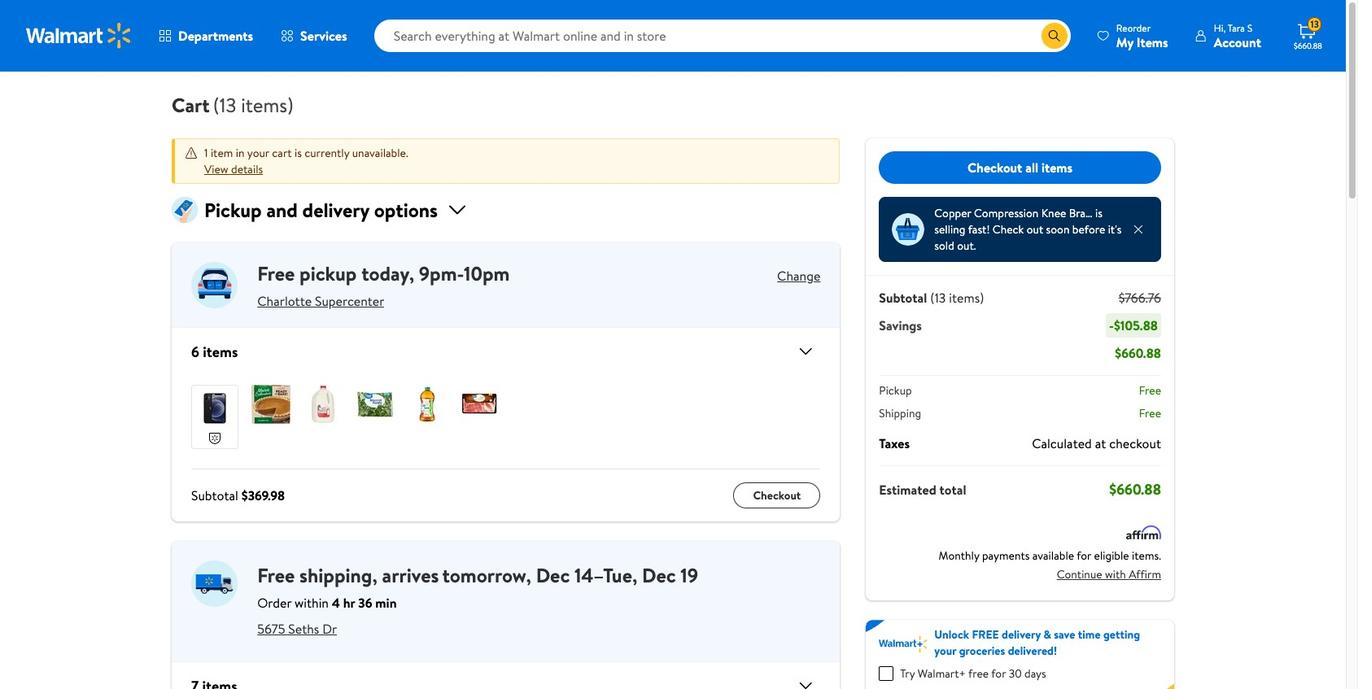Task type: locate. For each thing, give the bounding box(es) containing it.
0 horizontal spatial items)
[[241, 91, 294, 119]]

1 vertical spatial items
[[203, 341, 238, 362]]

pickup and delivery options
[[204, 196, 438, 224]]

0 vertical spatial for
[[1077, 548, 1092, 564]]

(13 for cart
[[213, 91, 236, 119]]

2 dec from the left
[[642, 562, 676, 589]]

dr
[[322, 620, 337, 638]]

hi,
[[1214, 21, 1226, 35]]

monthly payments available for eligible items. continue with affirm
[[939, 548, 1161, 582]]

0 vertical spatial subtotal
[[879, 289, 927, 307]]

less than x qty image
[[892, 213, 925, 246]]

it's
[[1108, 221, 1122, 238]]

(13 for subtotal
[[930, 289, 946, 307]]

check
[[993, 221, 1024, 238]]

your up walmart+
[[935, 643, 957, 659]]

1 horizontal spatial pickup
[[879, 383, 912, 399]]

checkout
[[968, 159, 1022, 176], [753, 487, 801, 504]]

charlotte
[[257, 292, 312, 310]]

0 horizontal spatial (13
[[213, 91, 236, 119]]

0 vertical spatial pickup
[[204, 196, 262, 224]]

1 horizontal spatial is
[[1095, 205, 1103, 221]]

selling
[[935, 221, 966, 238]]

items)
[[241, 91, 294, 119], [949, 289, 984, 307]]

checkout inside button
[[753, 487, 801, 504]]

1 dec from the left
[[536, 562, 570, 589]]

s
[[1248, 21, 1253, 35]]

Search search field
[[374, 20, 1071, 52]]

today, 9pm-10pm element
[[361, 260, 510, 287]]

$369.98
[[241, 487, 285, 505]]

free
[[257, 260, 295, 287], [1139, 383, 1161, 399], [1139, 405, 1161, 422], [257, 562, 295, 589]]

Walmart Site-Wide search field
[[374, 20, 1071, 52]]

delivery inside the unlock free delivery & save time getting your groceries delivered!
[[1002, 627, 1041, 643]]

seths
[[288, 620, 319, 638]]

1 horizontal spatial for
[[1077, 548, 1092, 564]]

2 view all items image from the top
[[790, 676, 816, 689]]

items right 6
[[203, 341, 238, 362]]

1 view all items image from the top
[[790, 342, 816, 361]]

dec left 19
[[642, 562, 676, 589]]

6 items
[[191, 341, 238, 362]]

change button
[[777, 267, 821, 285]]

0 horizontal spatial delivery
[[302, 196, 369, 224]]

change
[[777, 267, 821, 285]]

0 vertical spatial checkout
[[968, 159, 1022, 176]]

your right 'in'
[[247, 145, 269, 161]]

delivery for free
[[1002, 627, 1041, 643]]

copper compression knee bra... is selling fast! check out soon before it's sold out.
[[935, 205, 1122, 254]]

hi, tara s account
[[1214, 21, 1261, 51]]

0 vertical spatial (13
[[213, 91, 236, 119]]

0 horizontal spatial for
[[992, 666, 1006, 682]]

cart_gic_illustration image
[[172, 197, 198, 223]]

eligible
[[1094, 548, 1129, 564]]

checkout for checkout
[[753, 487, 801, 504]]

1 vertical spatial your
[[935, 643, 957, 659]]

items) for subtotal (13 items)
[[949, 289, 984, 307]]

1 vertical spatial for
[[992, 666, 1006, 682]]

$660.88 up affirm image
[[1109, 479, 1161, 500]]

9pm-
[[419, 260, 464, 287]]

1 vertical spatial is
[[1095, 205, 1103, 221]]

1 vertical spatial delivery
[[1002, 627, 1041, 643]]

1 vertical spatial (13
[[930, 289, 946, 307]]

19
[[681, 562, 698, 589]]

0 vertical spatial $660.88
[[1294, 40, 1322, 51]]

1 horizontal spatial delivery
[[1002, 627, 1041, 643]]

your inside the unlock free delivery & save time getting your groceries delivered!
[[935, 643, 957, 659]]

order
[[257, 594, 292, 612]]

dec left 14–tue,
[[536, 562, 570, 589]]

items right all
[[1042, 159, 1073, 176]]

delivery
[[302, 196, 369, 224], [1002, 627, 1041, 643]]

36
[[358, 594, 372, 612]]

pickup down view details button
[[204, 196, 262, 224]]

view all items image
[[790, 342, 816, 361], [790, 676, 816, 689]]

payments
[[982, 548, 1030, 564]]

$660.88 down 13
[[1294, 40, 1322, 51]]

for inside monthly payments available for eligible items. continue with affirm
[[1077, 548, 1092, 564]]

2 vertical spatial $660.88
[[1109, 479, 1161, 500]]

cart
[[172, 91, 210, 119]]

,
[[372, 562, 377, 589]]

subtotal $369.98
[[191, 487, 285, 505]]

for
[[1077, 548, 1092, 564], [992, 666, 1006, 682]]

fulfillment logo image
[[191, 561, 238, 607]]

all
[[1026, 159, 1039, 176]]

0 horizontal spatial pickup
[[204, 196, 262, 224]]

0 vertical spatial is
[[295, 145, 302, 161]]

affirm image
[[1127, 526, 1161, 540]]

walmart+
[[918, 666, 966, 682]]

great value whole vitamin d milk, gallon, 128 fl oz with addon services image
[[304, 385, 343, 424]]

items) up cart
[[241, 91, 294, 119]]

pickup
[[300, 260, 357, 287]]

1 horizontal spatial checkout
[[968, 159, 1022, 176]]

0 horizontal spatial your
[[247, 145, 269, 161]]

copper
[[935, 205, 971, 221]]

(13
[[213, 91, 236, 119], [930, 289, 946, 307]]

1 vertical spatial $660.88
[[1115, 344, 1161, 362]]

0 vertical spatial items
[[1042, 159, 1073, 176]]

0 horizontal spatial subtotal
[[191, 487, 238, 505]]

30
[[1009, 666, 1022, 682]]

straight talk apple iphone 12, 64gb, black- prepaid smartphone [locked to straight talk] with addon services image
[[195, 389, 234, 428]]

dec
[[536, 562, 570, 589], [642, 562, 676, 589]]

is right cart
[[295, 145, 302, 161]]

for for available
[[1077, 548, 1092, 564]]

subtotal left the $369.98
[[191, 487, 238, 505]]

knee
[[1042, 205, 1066, 221]]

Try Walmart+ free for 30 days checkbox
[[879, 667, 894, 681]]

for left 30
[[992, 666, 1006, 682]]

items
[[1042, 159, 1073, 176], [203, 341, 238, 362]]

delivery left &
[[1002, 627, 1041, 643]]

checkout all items button
[[879, 151, 1161, 184]]

1 horizontal spatial subtotal
[[879, 289, 927, 307]]

0 vertical spatial view all items image
[[790, 342, 816, 361]]

1 horizontal spatial your
[[935, 643, 957, 659]]

save
[[1054, 627, 1075, 643]]

pickup up shipping
[[879, 383, 912, 399]]

before
[[1073, 221, 1105, 238]]

1 horizontal spatial (13
[[930, 289, 946, 307]]

1 horizontal spatial items
[[1042, 159, 1073, 176]]

1 vertical spatial items)
[[949, 289, 984, 307]]

is right the 'bra...'
[[1095, 205, 1103, 221]]

items inside button
[[1042, 159, 1073, 176]]

items) down out.
[[949, 289, 984, 307]]

checkout for checkout all items
[[968, 159, 1022, 176]]

delivery for and
[[302, 196, 369, 224]]

pickup
[[204, 196, 262, 224], [879, 383, 912, 399]]

0 vertical spatial items)
[[241, 91, 294, 119]]

0 horizontal spatial checkout
[[753, 487, 801, 504]]

for up continue at the right of the page
[[1077, 548, 1092, 564]]

alert
[[172, 138, 840, 184]]

supercenter
[[315, 292, 384, 310]]

alert containing 1 item in your cart is currently unavailable.
[[172, 138, 840, 184]]

1 vertical spatial pickup
[[879, 383, 912, 399]]

subtotal
[[879, 289, 927, 307], [191, 487, 238, 505]]

banner
[[866, 620, 1174, 689]]

subtotal for subtotal (13 items)
[[879, 289, 927, 307]]

soon
[[1046, 221, 1070, 238]]

0 horizontal spatial is
[[295, 145, 302, 161]]

1 vertical spatial checkout
[[753, 487, 801, 504]]

-$105.88
[[1109, 317, 1158, 334]]

checkout inside button
[[968, 159, 1022, 176]]

subtotal up savings
[[879, 289, 927, 307]]

within
[[295, 594, 329, 612]]

$660.88 down $105.88
[[1115, 344, 1161, 362]]

1 vertical spatial subtotal
[[191, 487, 238, 505]]

1 horizontal spatial items)
[[949, 289, 984, 307]]

(13 right cart
[[213, 91, 236, 119]]

is
[[295, 145, 302, 161], [1095, 205, 1103, 221]]

delivery right and
[[302, 196, 369, 224]]

at
[[1095, 435, 1106, 452]]

services button
[[267, 16, 361, 55]]

0 vertical spatial delivery
[[302, 196, 369, 224]]

1 horizontal spatial dec
[[642, 562, 676, 589]]

0 horizontal spatial dec
[[536, 562, 570, 589]]

(13 down 'sold'
[[930, 289, 946, 307]]

1 vertical spatial view all items image
[[790, 676, 816, 689]]

reorder my items
[[1116, 21, 1168, 51]]

departments button
[[145, 16, 267, 55]]

0 vertical spatial your
[[247, 145, 269, 161]]



Task type: describe. For each thing, give the bounding box(es) containing it.
min
[[375, 594, 397, 612]]

estimated
[[879, 481, 937, 498]]

hr
[[343, 594, 355, 612]]

fast!
[[968, 221, 990, 238]]

charlotte supercenter button
[[257, 288, 384, 314]]

affirm
[[1129, 566, 1161, 582]]

compression
[[974, 205, 1039, 221]]

$766.76
[[1119, 289, 1161, 307]]

13
[[1311, 17, 1319, 31]]

4
[[332, 594, 340, 612]]

checkout
[[1109, 435, 1161, 452]]

free pickup today, 9pm-10pm
[[257, 260, 510, 287]]

free
[[972, 627, 999, 643]]

reorder
[[1116, 21, 1151, 35]]

free shipping, arrives tomorrow, dec 14 to tue, dec 19 5675 seths dr element
[[172, 541, 840, 649]]

free shipping , arrives tomorrow, dec 14–tue, dec 19 order within 4 hr 36 min 5675 seths dr
[[257, 562, 698, 638]]

10pm
[[464, 260, 510, 287]]

continue
[[1057, 566, 1102, 582]]

your inside 1 item in your cart is currently unavailable. view details
[[247, 145, 269, 161]]

banner containing unlock free delivery & save time getting your groceries delivered!
[[866, 620, 1174, 689]]

out.
[[957, 238, 976, 254]]

view
[[204, 161, 228, 177]]

search icon image
[[1048, 29, 1061, 42]]

total
[[940, 481, 966, 498]]

try
[[900, 666, 915, 682]]

great value hickory smoked bacon, 12 oz with addon services image
[[460, 385, 499, 424]]

marie callender's pumpkin pie, 36 oz (frozen) with addon services image
[[251, 385, 291, 424]]

with
[[1105, 566, 1126, 582]]

try walmart+ free for 30 days
[[900, 666, 1046, 682]]

&
[[1044, 627, 1051, 643]]

great value 100% apple juice, 96 fl oz with addon services image
[[408, 385, 447, 424]]

great value frozen broccoli florets, 12 oz steamable bag with addon services image
[[356, 385, 395, 424]]

tomorrow,
[[442, 562, 531, 589]]

out
[[1027, 221, 1044, 238]]

arrives
[[382, 562, 439, 589]]

is inside copper compression knee bra... is selling fast! check out soon before it's sold out.
[[1095, 205, 1103, 221]]

is inside 1 item in your cart is currently unavailable. view details
[[295, 145, 302, 161]]

0 horizontal spatial items
[[203, 341, 238, 362]]

checkout all items
[[968, 159, 1073, 176]]

1 item in your cart is currently unavailable. view details
[[204, 145, 408, 177]]

items) for cart (13 items)
[[241, 91, 294, 119]]

groceries
[[959, 643, 1005, 659]]

pickup for pickup
[[879, 383, 912, 399]]

and
[[266, 196, 298, 224]]

sold
[[935, 238, 955, 254]]

items
[[1137, 33, 1168, 51]]

taxes
[[879, 435, 910, 452]]

estimated total
[[879, 481, 966, 498]]

walmart plus image
[[879, 636, 928, 653]]

subtotal for subtotal $369.98
[[191, 487, 238, 505]]

details
[[231, 161, 263, 177]]

services
[[300, 27, 347, 45]]

monthly
[[939, 548, 980, 564]]

unavailable.
[[352, 145, 408, 161]]

charlotte supercenter
[[257, 292, 384, 310]]

6
[[191, 341, 199, 362]]

-
[[1109, 317, 1114, 334]]

for for free
[[992, 666, 1006, 682]]

today,
[[361, 260, 414, 287]]

savings
[[879, 317, 922, 334]]

cart
[[272, 145, 292, 161]]

pickup for pickup and delivery options
[[204, 196, 262, 224]]

tara
[[1228, 21, 1245, 35]]

options
[[374, 196, 438, 224]]

$105.88
[[1114, 317, 1158, 334]]

14–tue,
[[575, 562, 637, 589]]

5675 seths dr button
[[257, 620, 337, 638]]

calculated at checkout
[[1032, 435, 1161, 452]]

free inside free shipping , arrives tomorrow, dec 14–tue, dec 19 order within 4 hr 36 min 5675 seths dr
[[257, 562, 295, 589]]

continue with affirm link
[[1057, 562, 1161, 588]]

currently
[[305, 145, 349, 161]]

walmart image
[[26, 23, 132, 49]]

account
[[1214, 33, 1261, 51]]

bra...
[[1069, 205, 1093, 221]]

view details button
[[204, 161, 263, 177]]

available
[[1033, 548, 1074, 564]]

delivered!
[[1008, 643, 1057, 659]]

days
[[1025, 666, 1046, 682]]

cart (13 items)
[[172, 91, 294, 119]]

pickup and delivery options button
[[172, 196, 840, 224]]

unlock free delivery & save time getting your groceries delivered!
[[935, 627, 1140, 659]]

close nudge image
[[1132, 223, 1145, 236]]

departments
[[178, 27, 253, 45]]

free
[[969, 666, 989, 682]]

item
[[211, 145, 233, 161]]

time
[[1078, 627, 1101, 643]]

unlock
[[935, 627, 969, 643]]

5675
[[257, 620, 285, 638]]

getting
[[1103, 627, 1140, 643]]



Task type: vqa. For each thing, say whether or not it's contained in the screenshot.
Free within Free shipping , arrives tomorrow, Dec 14–Tue, Dec 19 Order within 4 hr 36 min 5675 Seths Dr
yes



